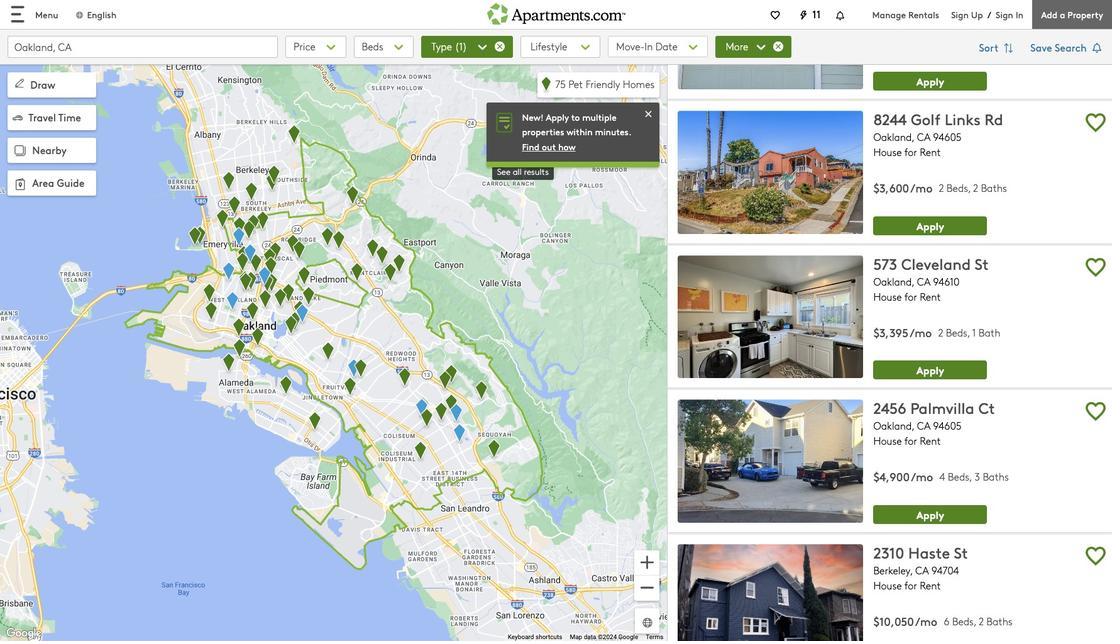 Task type: vqa. For each thing, say whether or not it's contained in the screenshot.


Task type: locate. For each thing, give the bounding box(es) containing it.
/mo for cleveland
[[910, 324, 933, 340]]

draw
[[30, 77, 55, 91]]

94605 inside 2456 palmvilla ct oakland, ca 94605 house for rent
[[934, 419, 962, 432]]

rentals
[[909, 8, 940, 20]]

8244
[[874, 108, 907, 129]]

manage rentals link
[[873, 8, 952, 20]]

apply for 8244
[[917, 218, 945, 233]]

rent down golf
[[921, 145, 942, 158]]

area
[[32, 175, 54, 189]]

beds, right '6'
[[953, 615, 977, 628]]

move-in date
[[617, 40, 678, 53]]

nearby
[[32, 143, 67, 157]]

573 cleveland st oakland, ca 94610 house for rent
[[874, 253, 989, 303]]

rent down 94704
[[921, 579, 942, 592]]

st
[[975, 253, 989, 273], [955, 542, 969, 563]]

for up $3,395
[[905, 290, 918, 303]]

ca down haste
[[916, 564, 929, 577]]

building photo - 8244 golf links rd image
[[678, 111, 864, 234]]

rent inside 573 cleveland st oakland, ca 94610 house for rent
[[921, 290, 942, 303]]

baths inside $10,050 /mo 6 beds, 2 baths
[[987, 615, 1013, 628]]

terms
[[646, 634, 664, 641]]

st up 94704
[[955, 542, 969, 563]]

1 vertical spatial margin image
[[11, 175, 29, 193]]

house inside 8244 golf links rd oakland, ca 94605 house for rent
[[874, 145, 903, 158]]

94605 down links
[[934, 130, 962, 143]]

multiple
[[583, 111, 617, 124]]

margin image inside area guide "button"
[[11, 175, 29, 193]]

beds, left 3
[[949, 470, 973, 483]]

apply for 573
[[917, 363, 945, 377]]

building photo - 1520 adeline st image
[[678, 0, 864, 89]]

in
[[1016, 8, 1024, 20], [645, 40, 653, 53]]

satellite view image
[[641, 615, 655, 630]]

house down 2456
[[874, 434, 903, 448]]

homes
[[623, 77, 655, 91]]

minutes.
[[595, 126, 632, 138]]

for down golf
[[905, 145, 918, 158]]

oakland, down 573
[[874, 275, 915, 288]]

type (1)
[[432, 39, 467, 53]]

/mo for palmvilla
[[912, 469, 934, 485]]

for down 2456
[[905, 434, 918, 448]]

house
[[874, 145, 903, 158], [874, 290, 903, 303], [874, 434, 903, 448], [874, 579, 903, 592]]

1 for from the top
[[905, 145, 918, 158]]

1 vertical spatial margin image
[[11, 142, 29, 160]]

rent inside 8244 golf links rd oakland, ca 94605 house for rent
[[921, 145, 942, 158]]

ca down golf
[[918, 130, 931, 143]]

2 oakland, from the top
[[874, 275, 915, 288]]

for inside the 2310 haste st berkeley, ca 94704 house for rent
[[905, 579, 918, 592]]

oakland, inside 2456 palmvilla ct oakland, ca 94605 house for rent
[[874, 419, 915, 432]]

1 vertical spatial oakland,
[[874, 275, 915, 288]]

apply up haste
[[917, 507, 945, 522]]

1 horizontal spatial in
[[1016, 8, 1024, 20]]

94704
[[932, 564, 960, 577]]

margin image left nearby
[[11, 142, 29, 160]]

baths inside $3,600 /mo 2 beds, 2 baths
[[982, 181, 1008, 194]]

add
[[1042, 8, 1058, 20]]

rd
[[985, 108, 1004, 129]]

sign left up
[[952, 8, 970, 20]]

berkeley,
[[874, 564, 913, 577]]

lifestyle
[[531, 39, 568, 53]]

apply button up cleveland
[[874, 216, 988, 235]]

ca down palmvilla
[[918, 419, 931, 432]]

ca inside the 2310 haste st berkeley, ca 94704 house for rent
[[916, 564, 929, 577]]

ca down cleveland
[[918, 275, 931, 288]]

rent for palmvilla
[[921, 434, 942, 448]]

house down the 8244
[[874, 145, 903, 158]]

1 horizontal spatial st
[[975, 253, 989, 273]]

0 vertical spatial baths
[[982, 181, 1008, 194]]

rent down palmvilla
[[921, 434, 942, 448]]

0 vertical spatial margin image
[[13, 112, 23, 123]]

2 apply button from the top
[[874, 216, 988, 235]]

apply button
[[874, 72, 988, 91], [874, 216, 988, 235], [874, 361, 988, 380], [874, 505, 988, 524]]

how
[[559, 140, 576, 153]]

oakland, for 573
[[874, 275, 915, 288]]

margin image left draw
[[13, 76, 26, 90]]

baths
[[982, 181, 1008, 194], [984, 470, 1010, 483], [987, 615, 1013, 628]]

margin image left travel
[[13, 112, 23, 123]]

margin image inside the nearby link
[[11, 142, 29, 160]]

baths inside $4,900 /mo 4 beds, 3 baths
[[984, 470, 1010, 483]]

1 horizontal spatial sign
[[996, 8, 1014, 20]]

/mo left '6'
[[916, 613, 938, 629]]

(1)
[[455, 39, 467, 53]]

ca inside 2456 palmvilla ct oakland, ca 94605 house for rent
[[918, 419, 931, 432]]

house down 573
[[874, 290, 903, 303]]

sign right /
[[996, 8, 1014, 20]]

1 vertical spatial in
[[645, 40, 653, 53]]

3 house from the top
[[874, 434, 903, 448]]

apply button up haste
[[874, 505, 988, 524]]

keyboard
[[508, 634, 534, 641]]

2 rent from the top
[[921, 290, 942, 303]]

for inside 2456 palmvilla ct oakland, ca 94605 house for rent
[[905, 434, 918, 448]]

4
[[940, 470, 946, 483]]

ca inside 573 cleveland st oakland, ca 94610 house for rent
[[918, 275, 931, 288]]

3 apply button from the top
[[874, 361, 988, 380]]

beds, down 8244 golf links rd oakland, ca 94605 house for rent
[[947, 181, 971, 194]]

4 for from the top
[[905, 579, 918, 592]]

apply up cleveland
[[917, 218, 945, 233]]

$10,050 /mo 6 beds, 2 baths
[[874, 613, 1013, 629]]

add a property
[[1042, 8, 1104, 20]]

margin image
[[13, 76, 26, 90], [11, 142, 29, 160]]

0 horizontal spatial in
[[645, 40, 653, 53]]

0 vertical spatial 94605
[[934, 130, 962, 143]]

margin image for draw
[[13, 76, 26, 90]]

apply button up golf
[[874, 72, 988, 91]]

training image
[[643, 108, 655, 120]]

4 apply button from the top
[[874, 505, 988, 524]]

1 house from the top
[[874, 145, 903, 158]]

save search button
[[1031, 36, 1105, 61]]

/mo for haste
[[916, 613, 938, 629]]

st inside the 2310 haste st berkeley, ca 94704 house for rent
[[955, 542, 969, 563]]

oakland, inside 573 cleveland st oakland, ca 94610 house for rent
[[874, 275, 915, 288]]

75
[[556, 77, 566, 91]]

search
[[1055, 40, 1088, 54]]

building photo - 2310 haste st image
[[678, 544, 864, 641]]

1 vertical spatial baths
[[984, 470, 1010, 483]]

for inside 573 cleveland st oakland, ca 94610 house for rent
[[905, 290, 918, 303]]

ca for haste
[[916, 564, 929, 577]]

1
[[973, 326, 977, 339]]

beds, inside $3,395 /mo 2 beds, 1 bath
[[947, 326, 971, 339]]

google
[[619, 634, 639, 641]]

guide
[[57, 175, 85, 189]]

75 pet friendly homes
[[556, 77, 655, 91]]

0 vertical spatial in
[[1016, 8, 1024, 20]]

more
[[726, 40, 752, 53]]

house inside the 2310 haste st berkeley, ca 94704 house for rent
[[874, 579, 903, 592]]

0 vertical spatial st
[[975, 253, 989, 273]]

new!
[[522, 111, 544, 124]]

1 vertical spatial 94605
[[934, 419, 962, 432]]

rent inside 2456 palmvilla ct oakland, ca 94605 house for rent
[[921, 434, 942, 448]]

st for 573 cleveland st
[[975, 253, 989, 273]]

/mo right $3,395
[[910, 324, 933, 340]]

map
[[570, 634, 583, 641]]

links
[[945, 108, 981, 129]]

94605 down palmvilla
[[934, 419, 962, 432]]

Location or Point of Interest text field
[[8, 36, 278, 58]]

house inside 573 cleveland st oakland, ca 94610 house for rent
[[874, 290, 903, 303]]

price button
[[286, 36, 346, 58]]

3
[[975, 470, 981, 483]]

apply for 2456
[[917, 507, 945, 522]]

rent inside the 2310 haste st berkeley, ca 94704 house for rent
[[921, 579, 942, 592]]

1 vertical spatial st
[[955, 542, 969, 563]]

/mo for golf
[[911, 180, 933, 196]]

/mo right $3,600
[[911, 180, 933, 196]]

rent down the 94610 in the right top of the page
[[921, 290, 942, 303]]

beds,
[[947, 181, 971, 194], [947, 326, 971, 339], [949, 470, 973, 483], [953, 615, 977, 628]]

0 vertical spatial margin image
[[13, 76, 26, 90]]

cleveland
[[902, 253, 972, 273]]

in left add
[[1016, 8, 1024, 20]]

oakland,
[[874, 130, 915, 143], [874, 275, 915, 288], [874, 419, 915, 432]]

1 sign from the left
[[952, 8, 970, 20]]

0 vertical spatial oakland,
[[874, 130, 915, 143]]

in inside manage rentals sign up / sign in
[[1016, 8, 1024, 20]]

1 94605 from the top
[[934, 130, 962, 143]]

house inside 2456 palmvilla ct oakland, ca 94605 house for rent
[[874, 434, 903, 448]]

manage
[[873, 8, 907, 20]]

2 94605 from the top
[[934, 419, 962, 432]]

3 for from the top
[[905, 434, 918, 448]]

2 vertical spatial baths
[[987, 615, 1013, 628]]

beds, left 1
[[947, 326, 971, 339]]

for
[[905, 145, 918, 158], [905, 290, 918, 303], [905, 434, 918, 448], [905, 579, 918, 592]]

apply button down $3,395 /mo 2 beds, 1 bath in the bottom right of the page
[[874, 361, 988, 380]]

oakland, down 2456
[[874, 419, 915, 432]]

3 rent from the top
[[921, 434, 942, 448]]

st for 2310 haste st
[[955, 542, 969, 563]]

apply down $3,395 /mo 2 beds, 1 bath in the bottom right of the page
[[917, 363, 945, 377]]

ca inside 8244 golf links rd oakland, ca 94605 house for rent
[[918, 130, 931, 143]]

new! apply to multiple properties within minutes. find out how
[[522, 111, 632, 153]]

in left date
[[645, 40, 653, 53]]

$3,395
[[874, 324, 909, 340]]

3 oakland, from the top
[[874, 419, 915, 432]]

/mo left the 4
[[912, 469, 934, 485]]

573
[[874, 253, 898, 273]]

beds, for haste
[[953, 615, 977, 628]]

94605 inside 8244 golf links rd oakland, ca 94605 house for rent
[[934, 130, 962, 143]]

margin image inside draw button
[[13, 76, 26, 90]]

margin image left area
[[11, 175, 29, 193]]

out
[[542, 140, 556, 153]]

oakland, down the 8244
[[874, 130, 915, 143]]

1 oakland, from the top
[[874, 130, 915, 143]]

st right cleveland
[[975, 253, 989, 273]]

shortcuts
[[536, 634, 563, 641]]

time
[[58, 110, 81, 124]]

apply button for golf
[[874, 216, 988, 235]]

google image
[[3, 625, 45, 641]]

2
[[940, 181, 945, 194], [974, 181, 979, 194], [939, 326, 944, 339], [980, 615, 985, 628]]

ca
[[918, 130, 931, 143], [918, 275, 931, 288], [918, 419, 931, 432], [916, 564, 929, 577]]

beds, inside $3,600 /mo 2 beds, 2 baths
[[947, 181, 971, 194]]

2 for from the top
[[905, 290, 918, 303]]

0 horizontal spatial st
[[955, 542, 969, 563]]

margin image inside travel time 'button'
[[13, 112, 23, 123]]

$10,050
[[874, 613, 915, 629]]

1 rent from the top
[[921, 145, 942, 158]]

2 house from the top
[[874, 290, 903, 303]]

rent for haste
[[921, 579, 942, 592]]

4 rent from the top
[[921, 579, 942, 592]]

0 horizontal spatial sign
[[952, 8, 970, 20]]

2 vertical spatial oakland,
[[874, 419, 915, 432]]

house for 573
[[874, 290, 903, 303]]

area guide button
[[8, 171, 96, 196]]

beds, inside $4,900 /mo 4 beds, 3 baths
[[949, 470, 973, 483]]

for down berkeley,
[[905, 579, 918, 592]]

building photo - 573 cleveland st image
[[678, 255, 864, 378]]

2310
[[874, 542, 905, 563]]

apply left to
[[546, 111, 569, 124]]

4 house from the top
[[874, 579, 903, 592]]

st inside 573 cleveland st oakland, ca 94610 house for rent
[[975, 253, 989, 273]]

margin image
[[13, 112, 23, 123], [11, 175, 29, 193]]

beds, inside $10,050 /mo 6 beds, 2 baths
[[953, 615, 977, 628]]

house down berkeley,
[[874, 579, 903, 592]]



Task type: describe. For each thing, give the bounding box(es) containing it.
beds button
[[354, 36, 414, 58]]

travel
[[29, 110, 56, 124]]

1 apply button from the top
[[874, 72, 988, 91]]

baths for 8244 golf links rd
[[982, 181, 1008, 194]]

oakland, for 2456
[[874, 419, 915, 432]]

baths for 2310 haste st
[[987, 615, 1013, 628]]

building photo - 2456 palmvilla ct image
[[678, 400, 864, 523]]

apartments.com logo image
[[487, 0, 626, 24]]

rent for cleveland
[[921, 290, 942, 303]]

manage rentals sign up / sign in
[[873, 8, 1024, 21]]

move-
[[617, 40, 645, 53]]

$4,900
[[874, 469, 910, 485]]

2456 palmvilla ct oakland, ca 94605 house for rent
[[874, 397, 996, 448]]

find out how link
[[522, 140, 576, 153]]

ca for palmvilla
[[918, 419, 931, 432]]

oakland, inside 8244 golf links rd oakland, ca 94605 house for rent
[[874, 130, 915, 143]]

sort
[[980, 40, 1002, 54]]

for for haste
[[905, 579, 918, 592]]

for for cleveland
[[905, 290, 918, 303]]

sort button
[[973, 36, 1024, 61]]

type
[[432, 39, 452, 53]]

nearby link
[[8, 138, 96, 163]]

keyboard shortcuts
[[508, 634, 563, 641]]

in inside button
[[645, 40, 653, 53]]

house for 2310
[[874, 579, 903, 592]]

for for palmvilla
[[905, 434, 918, 448]]

beds, for palmvilla
[[949, 470, 973, 483]]

up
[[972, 8, 984, 20]]

$3,600 /mo 2 beds, 2 baths
[[874, 180, 1008, 196]]

2456
[[874, 397, 907, 418]]

94610
[[934, 275, 960, 288]]

travel time
[[29, 110, 81, 124]]

2310 haste st berkeley, ca 94704 house for rent
[[874, 542, 969, 592]]

map region
[[0, 41, 767, 641]]

move-in date button
[[609, 36, 709, 57]]

beds, for cleveland
[[947, 326, 971, 339]]

margin image for travel
[[13, 112, 23, 123]]

ct
[[979, 397, 996, 418]]

sign up link
[[952, 8, 984, 20]]

map data ©2024 google
[[570, 634, 639, 641]]

haste
[[909, 542, 951, 563]]

margin image for nearby
[[11, 142, 29, 160]]

data
[[584, 634, 597, 641]]

apply button for cleveland
[[874, 361, 988, 380]]

friendly
[[586, 77, 621, 91]]

6
[[944, 615, 950, 628]]

palmvilla
[[911, 397, 975, 418]]

2 inside $3,395 /mo 2 beds, 1 bath
[[939, 326, 944, 339]]

beds
[[362, 39, 384, 53]]

properties
[[522, 126, 565, 138]]

keyboard shortcuts button
[[508, 633, 563, 641]]

date
[[656, 40, 678, 53]]

$3,600
[[874, 180, 910, 196]]

lifestyle button
[[521, 36, 601, 58]]

pet
[[569, 77, 584, 91]]

©2024
[[598, 634, 617, 641]]

8244 golf links rd oakland, ca 94605 house for rent
[[874, 108, 1004, 158]]

terms link
[[646, 634, 664, 641]]

golf
[[912, 108, 941, 129]]

bath
[[979, 326, 1001, 339]]

for inside 8244 golf links rd oakland, ca 94605 house for rent
[[905, 145, 918, 158]]

11
[[813, 7, 821, 21]]

margin image for area
[[11, 175, 29, 193]]

2 inside $10,050 /mo 6 beds, 2 baths
[[980, 615, 985, 628]]

menu button
[[0, 0, 68, 29]]

beds, for golf
[[947, 181, 971, 194]]

apply up golf
[[917, 74, 945, 88]]

apply button for palmvilla
[[874, 505, 988, 524]]

draw button
[[8, 73, 96, 98]]

a
[[1061, 8, 1066, 20]]

baths for 2456 palmvilla ct
[[984, 470, 1010, 483]]

travel time button
[[8, 105, 96, 130]]

$3,395 /mo 2 beds, 1 bath
[[874, 324, 1001, 340]]

to
[[572, 111, 580, 124]]

property
[[1068, 8, 1104, 20]]

english
[[87, 8, 117, 20]]

menu
[[35, 8, 58, 21]]

add a property link
[[1033, 0, 1113, 29]]

save search
[[1031, 40, 1090, 54]]

english link
[[75, 8, 117, 20]]

$4,900 /mo 4 beds, 3 baths
[[874, 469, 1010, 485]]

save
[[1031, 40, 1053, 54]]

apply inside new! apply to multiple properties within minutes. find out how
[[546, 111, 569, 124]]

house for 2456
[[874, 434, 903, 448]]

more button
[[716, 36, 792, 58]]

area guide
[[32, 175, 85, 189]]

within
[[567, 126, 593, 138]]

find
[[522, 140, 540, 153]]

2 sign from the left
[[996, 8, 1014, 20]]

ca for cleveland
[[918, 275, 931, 288]]

/
[[988, 8, 992, 21]]



